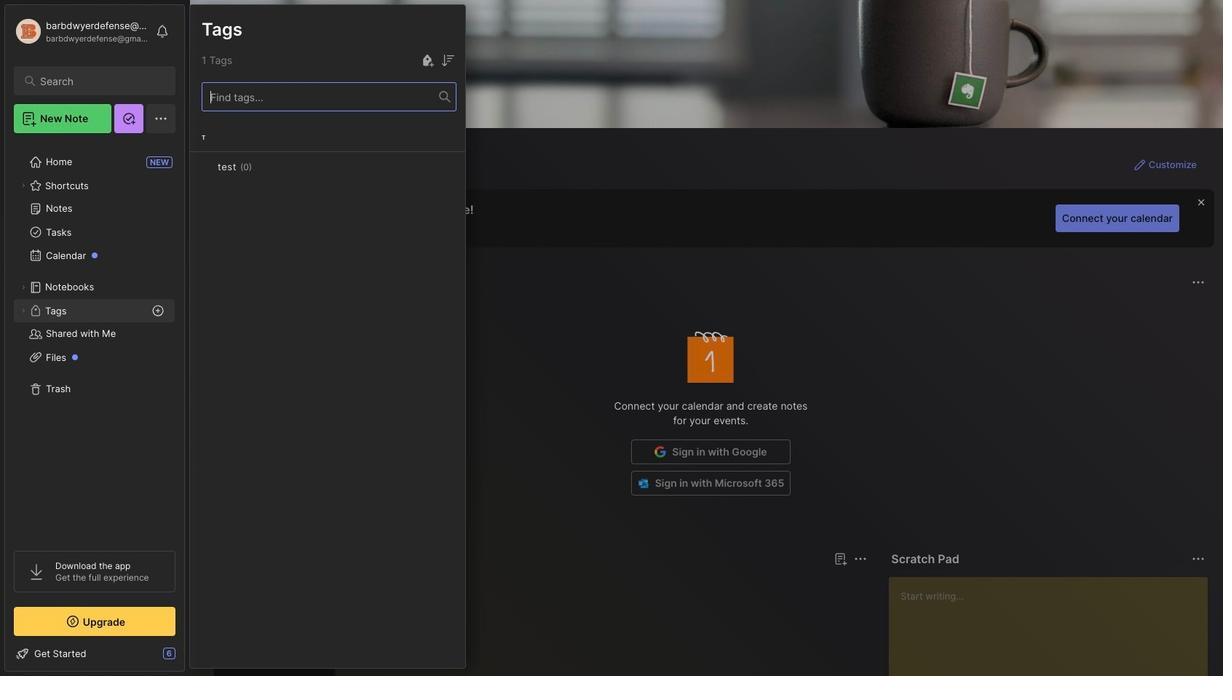 Task type: describe. For each thing, give the bounding box(es) containing it.
Help and Learning task checklist field
[[5, 642, 184, 666]]

click to collapse image
[[184, 650, 195, 667]]

tree inside main element
[[5, 142, 184, 538]]

Sort field
[[439, 52, 457, 69]]

sort options image
[[439, 52, 457, 69]]

none search field inside main element
[[40, 72, 162, 90]]

create new tag image
[[419, 52, 436, 69]]

Find tags… text field
[[203, 87, 439, 107]]



Task type: vqa. For each thing, say whether or not it's contained in the screenshot.
Background image
no



Task type: locate. For each thing, give the bounding box(es) containing it.
row group
[[190, 123, 465, 202]]

tab
[[216, 577, 259, 594]]

expand tags image
[[19, 307, 28, 315]]

Start writing… text field
[[901, 578, 1208, 677]]

tree
[[5, 142, 184, 538]]

Tag actions field
[[252, 160, 275, 174]]

Account field
[[14, 17, 149, 46]]

tag actions image
[[252, 161, 275, 173]]

main element
[[0, 0, 189, 677]]

Search text field
[[40, 74, 162, 88]]

None search field
[[40, 72, 162, 90]]

expand notebooks image
[[19, 283, 28, 292]]



